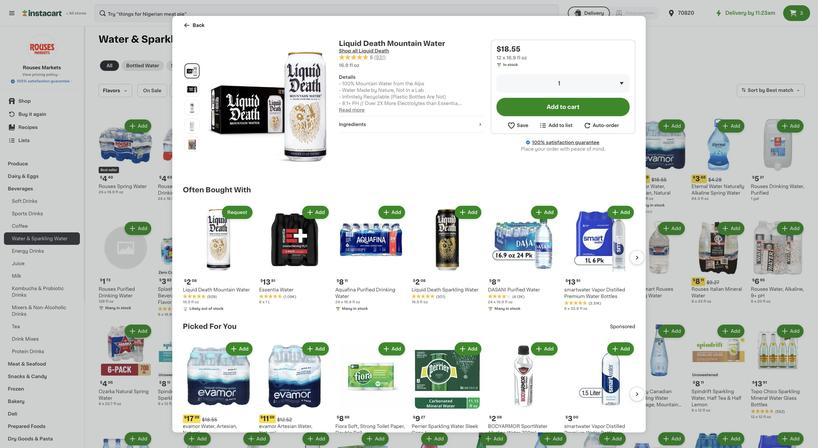 Task type: vqa. For each thing, say whether or not it's contained in the screenshot.


Task type: locate. For each thing, give the bounding box(es) containing it.
unsweetened up 8 11
[[574, 374, 600, 378]]

8 x 12 fl oz
[[514, 409, 533, 413]]

3 calories from the left
[[524, 271, 539, 275]]

$18.55 12 x 16.9 fl oz
[[497, 45, 527, 60]]

6 up 'paper,'
[[395, 403, 398, 407]]

1 horizontal spatial 128
[[217, 191, 224, 194]]

canadian inside clearly canadian sparkling water beverage, mountain blackberry
[[650, 390, 672, 395]]

39 inside $ 17 39
[[194, 416, 199, 420]]

clearly inside clearly canadian sparkling water beverage, mountain blackberry
[[632, 390, 649, 395]]

evamor inside evamor artesian water, natural 6 x 32 fl oz
[[395, 287, 412, 292]]

31
[[345, 279, 349, 282]]

all for all
[[107, 63, 112, 68]]

bubly
[[514, 287, 527, 292]]

likely out of stock down always save spring water 1 gal
[[461, 409, 495, 413]]

128 right pack
[[217, 191, 224, 194]]

pineapple
[[179, 390, 202, 395]]

in for evamor
[[650, 204, 654, 208]]

shop link
[[4, 95, 80, 108]]

& inside dairy & eggs link
[[22, 174, 26, 179]]

in right the 33.8 fl oz
[[353, 307, 357, 311]]

product group containing 5
[[751, 118, 805, 202]]

0 horizontal spatial strawberry
[[514, 294, 539, 299]]

1 horizontal spatial wild
[[241, 403, 252, 408]]

-
[[339, 81, 341, 86], [339, 88, 341, 93], [339, 95, 341, 99], [339, 101, 341, 106], [540, 294, 542, 299]]

$ 2 08 up evamor artesian water, natural 6 x 32 fl oz
[[413, 279, 426, 286]]

natural for evamor water, artesian, natural 12 x 20 fl oz
[[654, 191, 671, 196]]

unsweetened up spindrift sparkling water, half tea & half lemon 8 x 12 fl oz
[[692, 374, 718, 378]]

zero calories up $9.85 element
[[455, 271, 480, 275]]

12 inside spindrift pineapple sparkling water 8 x 12 fl oz
[[164, 403, 168, 407]]

save inside always save spring water 1 gal
[[472, 390, 483, 395]]

smartwater vapor distilled premium water bottles up (3.31k)
[[564, 288, 625, 299]]

oz inside the rouses spring water 128 fl oz
[[228, 191, 232, 194]]

1 vertical spatial essentia
[[395, 390, 415, 395]]

$ 2 08 up bodyarmor
[[489, 416, 502, 423]]

berry
[[193, 294, 206, 299]]

rouses for rouses spring water 128 fl oz
[[217, 185, 235, 189]]

tea inside spindrift sparkling water, half tea & half lemon 8 x 12 fl oz
[[718, 397, 726, 401]]

& inside spindrift sparkling water, half tea & half lemon 8 x 12 fl oz
[[727, 397, 731, 401]]

oz inside rouses rouses drinking water 24 pack 24 x 16.9 fl oz
[[178, 197, 183, 201]]

1 spindrift from the left
[[158, 390, 178, 395]]

0 vertical spatial alkaline
[[692, 191, 710, 196]]

0 horizontal spatial all
[[69, 12, 74, 15]]

calories up $4.59 "element"
[[524, 271, 539, 275]]

0 horizontal spatial smartwater vapor distilled premium water bottles
[[277, 390, 317, 408]]

0 vertical spatial by
[[748, 11, 754, 15]]

oz inside evamor artesian water, natural 6 x 32 fl oz
[[411, 300, 415, 304]]

unsweetened up lemonade, on the right
[[589, 397, 621, 401]]

splash blast water beverage, wild berry flavor
[[158, 287, 206, 305]]

eternal down $ 3 48
[[692, 185, 708, 189]]

$ 2 08 for bodyarmor sportwater alkaline water 700ml
[[489, 416, 502, 423]]

mixes
[[25, 337, 39, 342]]

distilled up bottle
[[606, 425, 625, 429]]

fl inside rouses purified drinking water 128 fl oz
[[106, 300, 108, 304]]

$ 13 91
[[260, 279, 275, 286], [566, 279, 581, 286], [278, 381, 293, 388], [397, 381, 411, 388], [752, 381, 767, 388]]

5
[[370, 55, 373, 60], [755, 176, 759, 183]]

08 for liquid death mountain water
[[192, 279, 197, 283]]

3 for $ 3 82
[[162, 278, 166, 285]]

0 horizontal spatial $ 2 08
[[184, 279, 197, 286]]

lists link
[[4, 134, 80, 147]]

x inside rouses spring water 24 x 16.9 fl oz
[[104, 191, 106, 194]]

$9.27
[[707, 281, 719, 285]]

16.9 fl oz up details
[[339, 63, 359, 68]]

$17.39 original price: $18.55 element up evamor water, artesian, natural
[[183, 415, 254, 424]]

delivery button
[[568, 7, 610, 20]]

x inside '$ 4 rouses sparkling mineral water 6 x 16.9 fl oz'
[[576, 300, 579, 304]]

pack
[[544, 294, 555, 299]]

water, for evamor artesian water, natural
[[298, 425, 312, 429]]

unsweetened for spindrift pineapple sparkling water
[[159, 374, 184, 378]]

liquid death mountain water shop all liquid death
[[339, 40, 445, 53]]

spindrift for half
[[692, 390, 712, 395]]

4 for rouses
[[577, 278, 582, 285]]

pasta
[[40, 437, 53, 442]]

premium down '$ 3 00'
[[564, 431, 585, 436]]

natural for evamor water, artesian, natural
[[183, 431, 200, 436]]

0 horizontal spatial clearly
[[217, 390, 234, 395]]

6 left (3.31k)
[[573, 300, 576, 304]]

alkaline up 84.5
[[692, 191, 710, 196]]

48
[[701, 176, 706, 180]]

canadian up 'cherry' at left bottom
[[235, 390, 257, 395]]

many in stock down rouses purified drinking water 128 fl oz
[[105, 307, 131, 310]]

1 horizontal spatial by
[[748, 11, 754, 15]]

purified inside rouses drinking water, purified 1 gal
[[751, 191, 769, 196]]

in left a
[[406, 88, 410, 93]]

None search field
[[94, 4, 559, 22]]

of left mind.
[[587, 147, 591, 151]]

from
[[393, 81, 404, 86]]

100% inside ozarka 100% minis to go with write-on labels natural spring water
[[412, 185, 425, 189]]

pricing
[[32, 73, 45, 77]]

$ 2 31
[[337, 278, 349, 285]]

eternal inside eternal water naturally alkaline spring water
[[336, 287, 352, 292]]

0 vertical spatial item carousel region
[[183, 202, 645, 320]]

product group
[[99, 118, 153, 195], [158, 118, 212, 202], [217, 118, 271, 195], [277, 118, 331, 202], [336, 118, 390, 202], [395, 118, 449, 209], [455, 118, 509, 215], [514, 118, 568, 215], [573, 118, 627, 215], [632, 118, 686, 216], [692, 118, 746, 202], [751, 118, 805, 202], [183, 205, 254, 313], [259, 205, 330, 305], [335, 205, 407, 313], [412, 205, 483, 305], [488, 205, 559, 313], [564, 205, 635, 312], [99, 221, 153, 313], [158, 221, 212, 318], [217, 221, 271, 305], [277, 221, 331, 313], [336, 221, 390, 311], [395, 221, 449, 319], [455, 221, 509, 317], [514, 221, 568, 311], [573, 221, 627, 305], [632, 221, 686, 305], [692, 221, 746, 305], [751, 221, 805, 305], [99, 324, 153, 407], [158, 324, 212, 407], [277, 324, 331, 427], [336, 324, 390, 427], [395, 324, 449, 413], [573, 324, 627, 414], [632, 324, 686, 414], [692, 324, 746, 414], [751, 324, 805, 421], [183, 341, 254, 449], [259, 341, 330, 449], [335, 341, 407, 449], [412, 341, 483, 442], [488, 341, 559, 442], [564, 341, 635, 449], [99, 432, 153, 449], [158, 432, 212, 449], [217, 432, 271, 449], [277, 432, 331, 449], [336, 432, 390, 449], [395, 432, 449, 449], [455, 432, 509, 449], [514, 432, 568, 449], [573, 432, 627, 449], [632, 432, 686, 449], [692, 432, 746, 449], [751, 432, 805, 449]]

unsweetened up spindrift pineapple sparkling water 8 x 12 fl oz
[[159, 374, 184, 378]]

zero up $ 3 82 at left bottom
[[159, 271, 167, 275]]

paper,
[[391, 425, 405, 429]]

1 inside always save spring water 1 gal
[[455, 403, 456, 407]]

eat smart rouses spring water button
[[632, 221, 686, 305]]

$ 3 00
[[566, 416, 579, 423]]

$12.52 up evamor artesian water, natural
[[277, 418, 292, 423]]

rouses drinking water, purified 1 gal
[[751, 185, 804, 201]]

0 horizontal spatial $12.52
[[277, 418, 292, 423]]

water inside clearly canadian sparkling water beverage, wild cherry 11 fl oz
[[240, 397, 253, 401]]

1 horizontal spatial 6 x 33.8 fl oz
[[564, 307, 588, 311]]

1 vertical spatial item carousel region
[[174, 339, 645, 449]]

$18.55 for 17
[[202, 418, 217, 423]]

mineral down topo
[[751, 397, 768, 401]]

2 for liquid death sparkling water
[[415, 279, 420, 286]]

rouses for rouses purified drinking water 128 fl oz
[[99, 287, 116, 292]]

23.7
[[105, 403, 113, 407]]

glass
[[784, 397, 797, 401]]

mountain for liquid death mountain water
[[213, 288, 235, 292]]

grocery liquid death mountain water hero image
[[207, 45, 331, 169]]

0 vertical spatial on
[[143, 88, 150, 93]]

16.9 fl oz for liquid death sparkling water
[[412, 301, 428, 304]]

2 horizontal spatial alkaline
[[692, 191, 710, 196]]

splash
[[158, 287, 173, 292], [455, 294, 470, 299]]

vapor for 9
[[592, 425, 605, 429]]

spring inside rouses spring water 24 x 16.9 fl oz
[[117, 185, 132, 189]]

markets
[[42, 65, 61, 70]]

on left sale
[[143, 88, 150, 93]]

liquid for liquid death mountain water
[[183, 288, 197, 292]]

2 vertical spatial sugar
[[367, 403, 380, 408]]

1 vertical spatial smartwater
[[277, 390, 303, 395]]

4 for 63
[[162, 176, 167, 183]]

$ 5 21
[[752, 176, 764, 183]]

2 for bodyarmor sportwater alkaline water 700ml
[[492, 416, 496, 423]]

0 horizontal spatial on
[[143, 88, 150, 93]]

x inside "evamor water, artesian, natural 12 x 20 fl oz"
[[637, 197, 639, 201]]

$ 8 11 for spindrift sparkling water, half tea & half lemon
[[693, 381, 704, 388]]

sugar up $4.59 "element"
[[551, 271, 562, 275]]

orange
[[544, 397, 561, 401]]

$ 8 11 inside $8.11 original price: $9.27 element
[[693, 278, 704, 285]]

evamor inside evamor artesian water, natural
[[259, 425, 276, 429]]

instacart logo image
[[22, 9, 62, 17]]

0 vertical spatial naturally
[[724, 185, 745, 189]]

shop left all at the left of the page
[[339, 48, 351, 53]]

distilled up $11.59 original price: $12.52 element
[[277, 397, 296, 401]]

0 horizontal spatial likely out of stock
[[189, 307, 224, 311]]

6 down flavor
[[158, 313, 160, 317]]

spindrift for water
[[158, 390, 178, 395]]

many in stock for evamor
[[639, 204, 665, 208]]

blast
[[175, 287, 186, 292]]

sparkling inside perrier sparkling water sleek cans (
[[428, 425, 450, 429]]

0 vertical spatial splash
[[158, 287, 173, 292]]

11 up lemon in the right of the page
[[701, 382, 704, 385]]

always down $ 1 61
[[455, 390, 471, 395]]

4 spindrift from the left
[[573, 390, 593, 395]]

(929)
[[207, 295, 217, 299]]

sparkling inside '$ 4 rouses sparkling mineral water 6 x 16.9 fl oz'
[[592, 287, 613, 292]]

drinks for sports drinks
[[28, 212, 43, 216]]

spindrift for unsweetened
[[573, 390, 593, 395]]

rouses inside the rouses spring water 128 fl oz
[[217, 185, 235, 189]]

save for always save drinking water
[[235, 287, 246, 292]]

0 horizontal spatial mineral
[[573, 294, 590, 299]]

1 horizontal spatial 39
[[644, 176, 649, 180]]

calories up $9.85 element
[[465, 271, 480, 275]]

smartwater
[[564, 288, 591, 292], [277, 390, 303, 395], [564, 425, 591, 429]]

rouses for rouses drinking water, purified 1 gal
[[751, 185, 768, 189]]

16.9 inside $18.55 12 x 16.9 fl oz
[[507, 55, 516, 60]]

with up labels
[[403, 191, 413, 196]]

many in stock down "evamor water, artesian, natural 12 x 20 fl oz" at right
[[639, 204, 665, 208]]

energy
[[12, 249, 28, 254]]

$ 4 05
[[100, 381, 113, 388]]

$ inside $ 9 27
[[413, 416, 415, 420]]

distilled for 9
[[606, 425, 625, 429]]

drink mixes
[[12, 337, 39, 342]]

1 horizontal spatial eternal
[[692, 185, 708, 189]]

1 vertical spatial save
[[235, 287, 246, 292]]

in for aquafina
[[353, 307, 357, 311]]

aquafina
[[401, 108, 422, 112], [277, 287, 297, 292], [335, 288, 356, 292]]

2 zero calories from the left
[[455, 271, 480, 275]]

2 calories from the left
[[465, 271, 480, 275]]

1 horizontal spatial water & sparkling water
[[99, 35, 222, 44]]

100% satisfaction guarantee
[[17, 80, 70, 83], [532, 140, 600, 145]]

alkaline for eternal water naturally alkaline spring water
[[336, 294, 354, 299]]

artesian
[[414, 287, 433, 292], [278, 425, 297, 429]]

likely right (61)
[[189, 307, 200, 311]]

0 horizontal spatial essentia water
[[259, 288, 294, 292]]

0 vertical spatial distilled
[[606, 288, 625, 292]]

0 vertical spatial 6 x 33.8 fl oz
[[564, 307, 588, 311]]

water, for spindrift sparkling water, half tea & half lemon 8 x 12 fl oz
[[692, 397, 706, 401]]

death for liquid death sparkling water
[[427, 288, 441, 292]]

0 horizontal spatial 39
[[194, 416, 199, 420]]

item carousel region containing 17
[[174, 339, 645, 449]]

add to list
[[549, 123, 573, 128]]

splash inside splash blast water beverage, wild berry flavor
[[158, 287, 173, 292]]

stock inside product group
[[121, 307, 131, 310]]

spindrift for blood
[[514, 390, 534, 395]]

half
[[707, 397, 717, 401], [732, 397, 742, 401]]

fl inside spindrift pineapple sparkling water 8 x 12 fl oz
[[169, 403, 172, 407]]

produce link
[[4, 158, 80, 170]]

artesian for evamor artesian water, natural 6 x 32 fl oz
[[414, 287, 433, 292]]

satisfaction up place your order with peace of mind.
[[546, 140, 574, 145]]

enlarge grocery liquid death mountain water angle_top (opens in a new tab) image
[[186, 138, 198, 150]]

evamor inside evamor water, artesian, natural
[[183, 425, 200, 429]]

gal inside always save spring water 1 gal
[[457, 403, 463, 407]]

39 up "evamor water, artesian, natural 12 x 20 fl oz" at right
[[644, 176, 649, 180]]

100% down details
[[342, 81, 355, 86]]

0 horizontal spatial 08
[[192, 279, 197, 283]]

0 vertical spatial artesian
[[414, 287, 433, 292]]

1 horizontal spatial 16.9 fl oz
[[339, 63, 359, 68]]

2 horizontal spatial save
[[517, 123, 528, 128]]

tea
[[12, 325, 20, 330], [718, 397, 726, 401]]

l down $1.61 element
[[268, 301, 270, 304]]

17 inside product group
[[344, 416, 347, 420]]

beverage, down $ 3 24
[[217, 403, 240, 408]]

spindrift left pineapple on the left bottom of page
[[158, 390, 178, 395]]

0 vertical spatial water & sparkling water
[[99, 35, 222, 44]]

bottles up (3.31k)
[[601, 294, 618, 299]]

24 inside $ 3 24
[[226, 382, 231, 385]]

2 vertical spatial distilled
[[606, 425, 625, 429]]

bottles up 12 x 12 fl oz
[[751, 403, 768, 408]]

not)
[[436, 95, 446, 99]]

$ 6 95
[[752, 278, 765, 285]]

0 vertical spatial mineral
[[725, 287, 742, 292]]

ph
[[352, 101, 359, 106]]

alcoholic
[[45, 306, 66, 310]]

guarantee up peace
[[575, 140, 600, 145]]

20 inside rouses water, alkaline, 9+ ph 6 x 20 fl oz
[[757, 300, 762, 304]]

fl inside $18.55 12 x 16.9 fl oz
[[517, 55, 520, 60]]

& inside the meat & seafood link
[[21, 362, 25, 367]]

12 inside spindrift sparkling water, half tea & half lemon 8 x 12 fl oz
[[698, 409, 702, 413]]

evamor for evamor artesian water, natural 6 x 32 fl oz
[[395, 287, 412, 292]]

sparkling inside "bubly sparkling water, strawberry - pack"
[[528, 287, 550, 292]]

3 for $ 3 00
[[568, 416, 573, 423]]

$ inside $ 3 82
[[159, 279, 162, 282]]

1 calories from the left
[[168, 271, 183, 275]]

death up (301)
[[427, 288, 441, 292]]

rouses spring water 24 x 16.9 fl oz
[[99, 185, 147, 194]]

1 vertical spatial (1.09k)
[[420, 398, 432, 401]]

death for liquid death mountain water
[[198, 288, 212, 292]]

evamor for evamor water, artesian, natural
[[183, 425, 200, 429]]

100% satisfaction guarantee up place your order with peace of mind.
[[532, 140, 600, 145]]

0 vertical spatial order
[[606, 123, 619, 128]]

item carousel region
[[183, 202, 645, 320], [174, 339, 645, 449]]

0 vertical spatial to
[[560, 104, 566, 110]]

water, inside evamor artesian water, natural 6 x 32 fl oz
[[434, 287, 448, 292]]

drinking inside rouses rouses drinking water 24 pack 24 x 16.9 fl oz
[[158, 191, 177, 196]]

clearly for clearly canadian sparkling water beverage, wild cherry 11 fl oz
[[217, 390, 234, 395]]

x
[[503, 55, 505, 60], [104, 191, 106, 194], [164, 197, 166, 201], [637, 197, 639, 201], [519, 204, 521, 208], [400, 204, 402, 208], [282, 300, 284, 304], [695, 300, 697, 304], [399, 300, 401, 304], [576, 300, 579, 304], [754, 300, 757, 304], [262, 301, 265, 304], [341, 301, 343, 304], [494, 301, 496, 304], [568, 307, 570, 311], [161, 313, 163, 317], [102, 403, 104, 407], [161, 403, 163, 407], [399, 403, 401, 407], [517, 409, 519, 413], [695, 409, 697, 413], [280, 416, 282, 420], [341, 416, 343, 420], [756, 416, 758, 420]]

unsweetened down 'tangerine,'
[[514, 410, 546, 414]]

1 clearly from the left
[[632, 390, 649, 395]]

sparkling inside clearly canadian sparkling water beverage, mountain blackberry
[[632, 397, 654, 401]]

sugar down blue
[[367, 403, 380, 408]]

11:23am
[[756, 11, 776, 15]]

17 up "evamor water, artesian, natural 12 x 20 fl oz" at right
[[636, 176, 643, 183]]

0 horizontal spatial satisfaction
[[28, 80, 50, 83]]

0 horizontal spatial artesian
[[278, 425, 297, 429]]

list
[[566, 123, 573, 128]]

2 canadian from the left
[[235, 390, 257, 395]]

natural for evamor artesian water, natural
[[259, 431, 276, 436]]

0 horizontal spatial 128
[[99, 300, 105, 304]]

$3.48 original price: $4.28 element
[[692, 175, 746, 184]]

add button
[[125, 120, 151, 132], [185, 120, 210, 132], [244, 120, 269, 132], [303, 120, 329, 132], [540, 120, 566, 132], [600, 120, 625, 132], [659, 120, 685, 132], [718, 120, 744, 132], [778, 120, 803, 132], [303, 207, 328, 218], [379, 207, 405, 218], [455, 207, 481, 218], [532, 207, 557, 218], [608, 207, 633, 218], [125, 223, 151, 235], [185, 223, 210, 235], [303, 223, 329, 235], [363, 223, 388, 235], [422, 223, 447, 235], [481, 223, 507, 235], [540, 223, 566, 235], [600, 223, 625, 235], [659, 223, 685, 235], [718, 223, 744, 235], [778, 223, 803, 235], [125, 326, 151, 338], [185, 326, 210, 338], [600, 326, 625, 338], [659, 326, 685, 338], [718, 326, 744, 338], [778, 326, 803, 338], [227, 343, 252, 355], [303, 343, 328, 355], [379, 343, 405, 355], [455, 343, 481, 355], [532, 343, 557, 355], [608, 343, 633, 355], [125, 434, 151, 446], [185, 434, 210, 446], [244, 434, 269, 446], [303, 434, 329, 446], [363, 434, 388, 446], [422, 434, 447, 446], [481, 434, 507, 446], [540, 434, 566, 446], [600, 434, 625, 446], [659, 434, 685, 446], [718, 434, 744, 446], [778, 434, 803, 446]]

$17.39 original price: $18.55 element
[[632, 175, 686, 184], [183, 415, 254, 424]]

oz
[[522, 55, 527, 60], [354, 63, 359, 68], [119, 191, 123, 194], [228, 191, 232, 194], [178, 197, 183, 201], [649, 197, 654, 201], [705, 197, 709, 201], [533, 204, 538, 208], [410, 204, 414, 208], [469, 211, 473, 214], [109, 300, 114, 304], [297, 300, 301, 304], [707, 300, 711, 304], [411, 300, 415, 304], [591, 300, 596, 304], [767, 300, 771, 304], [195, 301, 199, 304], [356, 301, 360, 304], [424, 301, 428, 304], [509, 301, 513, 304], [349, 307, 353, 310], [583, 307, 588, 311], [176, 313, 180, 317], [117, 403, 121, 407], [172, 403, 177, 407], [528, 409, 533, 413], [706, 409, 711, 413], [225, 409, 229, 413], [296, 416, 300, 420], [352, 416, 356, 420], [767, 416, 771, 420]]

zero inside sparkling ice® blue variety sparkling water 12 pack, zero sugar
[[355, 403, 366, 408]]

0 horizontal spatial $18.55
[[202, 418, 217, 423]]

33.8 up evamor artesian water, natural
[[283, 416, 291, 420]]

zero calories for sierra
[[455, 271, 480, 275]]

sparkling water
[[171, 63, 209, 68]]

1 vertical spatial always
[[455, 390, 471, 395]]

0 vertical spatial gal
[[753, 197, 759, 201]]

more
[[352, 108, 365, 112]]

1 vertical spatial gal
[[457, 403, 463, 407]]

spindrift inside spindrift sparkling water, unsweetened lemonade, strawberry lemonade
[[573, 390, 593, 395]]

evamor down $ 17 39
[[183, 425, 200, 429]]

product group containing always save drinking water
[[217, 221, 271, 305]]

$ 8 11 for spindrift pineapple sparkling water
[[159, 381, 170, 388]]

1 vertical spatial to
[[559, 123, 564, 128]]

sparkling inside spindrift sparkling water, blood orange tangerine, unsweetened
[[535, 390, 556, 395]]

1 horizontal spatial sugar
[[367, 403, 380, 408]]

0 vertical spatial artesian,
[[632, 191, 653, 196]]

$18.55 up evamor water, artesian, natural
[[202, 418, 217, 423]]

mineral right italian
[[725, 287, 742, 292]]

item carousel region containing 2
[[183, 202, 645, 320]]

candy
[[31, 375, 47, 380]]

1 vertical spatial essentia water
[[395, 390, 430, 395]]

1 horizontal spatial all
[[107, 63, 112, 68]]

2 spindrift from the left
[[514, 390, 534, 395]]

0 horizontal spatial gal
[[457, 403, 463, 407]]

$ 8 11 up hop at bottom right
[[489, 279, 500, 286]]

$4.63 original price: $5.79 element
[[573, 278, 627, 286]]

2 horizontal spatial mineral
[[751, 397, 768, 401]]

6 x 33.8 fl oz up evamor artesian water, natural
[[277, 416, 300, 420]]

mineral up (3.31k)
[[573, 294, 590, 299]]

oz inside rouses italian mineral water 6 x 33 fl oz
[[707, 300, 711, 304]]

premium for 2
[[564, 294, 585, 299]]

$8.11 original price: $9.27 element
[[692, 278, 746, 286]]

1 vertical spatial wild
[[241, 403, 252, 408]]

sponsored badge image for evamor water, artesian, natural
[[632, 210, 652, 214]]

product group containing 11
[[259, 341, 330, 449]]

11 up lemonade, on the right
[[582, 382, 585, 385]]

smart
[[641, 287, 655, 292]]

zero right pack,
[[355, 403, 366, 408]]

to for list
[[559, 123, 564, 128]]

soft drinks link
[[4, 195, 80, 208]]

1 vertical spatial $18.55
[[652, 178, 667, 183]]

sparkling water link
[[166, 61, 213, 71]]

liquid death mountain water
[[183, 288, 250, 292]]

spring inside ozarka 100% minis to go with write-on labels natural spring water
[[429, 198, 444, 202]]

(61)
[[182, 308, 189, 312]]

premium for 9
[[564, 431, 585, 436]]

sponsored badge image
[[514, 209, 534, 213], [573, 209, 593, 213], [632, 210, 652, 214], [514, 305, 534, 309], [395, 408, 415, 412], [277, 421, 296, 425], [336, 421, 356, 425]]

2 up splash blast water beverage, wild berry flavor
[[187, 279, 191, 286]]

water, inside evamor water, artesian, natural
[[201, 425, 216, 429]]

0 horizontal spatial delivery
[[584, 11, 604, 15]]

drinks up sports drinks
[[23, 199, 37, 204]]

2 up evamor artesian water, natural 6 x 32 fl oz
[[415, 279, 420, 286]]

spo nsored
[[610, 325, 635, 329]]

smartwater up (3.31k)
[[564, 288, 591, 292]]

juice link
[[4, 258, 80, 270]]

out down "berry"
[[201, 307, 208, 311]]

6 left 23.7
[[99, 403, 101, 407]]

guarantee down policy
[[51, 80, 70, 83]]

oz inside '$ 4 rouses sparkling mineral water 6 x 16.9 fl oz'
[[591, 300, 596, 304]]

0 vertical spatial essentia
[[259, 288, 279, 292]]

17 up fiora
[[344, 416, 347, 420]]

prepared
[[8, 425, 30, 430]]

liquid for liquid death sparkling water
[[412, 288, 426, 292]]

strawberry inside "bubly sparkling water, strawberry - pack"
[[514, 294, 539, 299]]

0 vertical spatial eternal
[[692, 185, 708, 189]]

- 100% mountain water from the alps - water made by nature, not in a lab - infinitely recyclable (plastic bottles are not) - 8.1+ ph // over 2x more electrolytes than essentia, smartwater, lifewtr, core, aquafina
[[339, 81, 459, 112]]

satisfaction inside button
[[28, 80, 50, 83]]

smartwater down 00 on the right bottom of the page
[[564, 425, 591, 429]]

water & sparkling water up the bottled water link
[[99, 35, 222, 44]]

x inside rouses italian mineral water 6 x 33 fl oz
[[695, 300, 697, 304]]

drink
[[12, 337, 24, 342]]

drinks inside mixers & non-alcoholic drinks
[[12, 312, 26, 317]]

strawberry
[[514, 294, 539, 299], [600, 403, 626, 408]]

beverage, for clearly canadian sparkling water beverage, mountain blackberry
[[632, 403, 655, 408]]

wild down blast
[[182, 294, 192, 299]]

canadian up blackberry
[[650, 390, 672, 395]]

bottles down lab
[[409, 95, 426, 99]]

$18.55 up "evamor water, artesian, natural 12 x 20 fl oz" at right
[[652, 178, 667, 183]]

20 inside "evamor water, artesian, natural 12 x 20 fl oz"
[[640, 197, 645, 201]]

rouses for rouses water, alkaline, 9+ ph 6 x 20 fl oz
[[751, 287, 768, 292]]

add to cart button
[[497, 98, 630, 116]]

artesian, for evamor water, artesian, natural 12 x 20 fl oz
[[632, 191, 653, 196]]

by inside - 100% mountain water from the alps - water made by nature, not in a lab - infinitely recyclable (plastic bottles are not) - 8.1+ ph // over 2x more electrolytes than essentia, smartwater, lifewtr, core, aquafina
[[371, 88, 377, 93]]

natural inside "evamor water, artesian, natural 12 x 20 fl oz"
[[654, 191, 671, 196]]

gal inside rouses drinking water, purified 1 gal
[[753, 197, 759, 201]]

drinking inside "always save drinking water"
[[247, 287, 266, 292]]

liquid inside liquid death mountain water shop all liquid death
[[339, 40, 362, 47]]

8 inside spindrift sparkling water, half tea & half lemon 8 x 12 fl oz
[[692, 409, 694, 413]]

100% down view
[[17, 80, 27, 83]]

1 horizontal spatial clearly
[[632, 390, 649, 395]]

$ 2 08 for liquid death sparkling water
[[413, 279, 426, 286]]

1 horizontal spatial canadian
[[650, 390, 672, 395]]

1 vertical spatial smartwater vapor distilled premium water bottles
[[277, 390, 317, 408]]

to right minis
[[439, 185, 444, 189]]

0 vertical spatial $12.52
[[413, 281, 428, 285]]

$ inside $ 1 73
[[100, 279, 102, 282]]

goods
[[18, 437, 33, 442]]

in
[[503, 63, 507, 66], [406, 88, 410, 93]]

84.5
[[692, 197, 700, 201]]

oz inside rouses spring water 24 x 16.9 fl oz
[[119, 191, 123, 194]]

evamor up 32
[[395, 287, 412, 292]]

fl inside clearly canadian sparkling water beverage, wild cherry 11 fl oz
[[221, 409, 224, 413]]

& inside kombucha & probiotic drinks
[[38, 287, 42, 291]]

1 zero calories from the left
[[159, 271, 183, 275]]

1 up add to cart
[[558, 81, 561, 86]]

2 clearly from the left
[[217, 390, 234, 395]]

& inside mixers & non-alcoholic drinks
[[28, 306, 32, 310]]

0 horizontal spatial 17
[[187, 416, 194, 423]]

0 horizontal spatial aquafina purified drinking water 24 x 16.9 fl oz
[[277, 287, 316, 304]]

out
[[201, 307, 208, 311], [473, 409, 479, 413]]

water, for spindrift sparkling water, unsweetened lemonade, strawberry lemonade
[[573, 397, 588, 401]]

0 horizontal spatial ozarka
[[99, 390, 115, 395]]

1 horizontal spatial death
[[363, 40, 386, 47]]

alkaline for eternal water naturally alkaline spring water 84.5 fl oz
[[692, 191, 710, 196]]

drinks up the "seafood"
[[30, 350, 44, 355]]

ozarka for with
[[395, 185, 411, 189]]

spindrift inside spindrift sparkling water, half tea & half lemon 8 x 12 fl oz
[[692, 390, 712, 395]]

alkaline inside eternal water naturally alkaline spring water
[[336, 294, 354, 299]]

always save drinking water button
[[217, 221, 271, 305]]

liquid for liquid death mountain water shop all liquid death
[[339, 40, 362, 47]]

0 horizontal spatial splash
[[158, 287, 173, 292]]

clearly for clearly canadian sparkling water beverage, mountain blackberry
[[632, 390, 649, 395]]

alkaline,
[[785, 287, 804, 292]]

rouses markets link
[[23, 34, 61, 71]]

spindrift inside spindrift pineapple sparkling water 8 x 12 fl oz
[[158, 390, 178, 395]]

1 horizontal spatial 08
[[421, 279, 426, 283]]

stock down (24)
[[358, 307, 368, 311]]

italian
[[710, 287, 724, 292]]

many in stock down (24)
[[342, 307, 368, 311]]

canadian for mountain
[[650, 390, 672, 395]]

likely out of stock
[[189, 307, 224, 311], [461, 409, 495, 413]]

eternal for eternal water naturally alkaline spring water
[[336, 287, 352, 292]]

$18.55 for 39
[[652, 178, 667, 183]]

soft drinks
[[12, 199, 37, 204]]

splash down $ 3 82 at left bottom
[[158, 287, 173, 292]]

mixers
[[12, 306, 27, 310]]

always inside "always save drinking water"
[[217, 287, 234, 292]]

0 horizontal spatial order
[[547, 147, 559, 151]]

1 horizontal spatial strawberry
[[600, 403, 626, 408]]

0 vertical spatial guarantee
[[51, 80, 70, 83]]

naturally for eternal water naturally alkaline spring water 84.5 fl oz
[[724, 185, 745, 189]]

smartwater for 9
[[564, 425, 591, 429]]

0 horizontal spatial wild
[[182, 294, 192, 299]]

2 horizontal spatial 33.8
[[571, 307, 579, 311]]

3 for $ 3 48
[[695, 176, 700, 183]]

spindrift down 8 11
[[573, 390, 593, 395]]

20 down 'ph'
[[757, 300, 762, 304]]

bakery
[[8, 400, 25, 405]]

0 horizontal spatial death
[[198, 288, 212, 292]]

6 x 33.8 fl oz inside item carousel region
[[564, 307, 588, 311]]

1 vertical spatial 6 x 33.8 fl oz
[[277, 416, 300, 420]]

sponsored badge image for smartwater vapor distilled premium water bottles
[[277, 421, 296, 425]]

2 vertical spatial vapor
[[592, 425, 605, 429]]

2 for eternal water naturally alkaline spring water
[[340, 278, 344, 285]]

128 down $ 1 73
[[99, 300, 105, 304]]

$ 8 11 up spindrift pineapple sparkling water 8 x 12 fl oz
[[159, 381, 170, 388]]

11 left $9.27
[[701, 279, 704, 282]]

water inside arm & hammer detergent, stain fighters, sparkling water
[[455, 204, 468, 209]]

$ 2 08
[[184, 279, 197, 286], [413, 279, 426, 286], [489, 416, 502, 423]]

x inside $18.55 12 x 16.9 fl oz
[[503, 55, 505, 60]]

sparkling ice® blue variety sparkling water 12 pack, zero sugar
[[336, 390, 389, 408]]

0 vertical spatial smartwater
[[564, 288, 591, 292]]

0 vertical spatial 5
[[370, 55, 373, 60]]

by
[[748, 11, 754, 15], [371, 88, 377, 93]]

4 for 40
[[102, 176, 107, 183]]

spring inside eat smart rouses spring water
[[632, 294, 647, 299]]

24 inside rouses spring water 24 x 16.9 fl oz
[[99, 191, 103, 194]]

the
[[405, 81, 413, 86]]

(128)
[[479, 205, 488, 209]]

08 up bodyarmor
[[497, 416, 502, 420]]

unsweetened for spindrift sparkling water, unsweetened lemonade, strawberry lemonade
[[574, 374, 600, 378]]

arm & hammer detergent, stain fighters, sparkling water
[[455, 185, 497, 209]]

death up death
[[363, 40, 386, 47]]

recipes link
[[4, 121, 80, 134]]

many for rouses purified drinking water
[[105, 307, 116, 310]]

1 canadian from the left
[[650, 390, 672, 395]]

1 horizontal spatial satisfaction
[[546, 140, 574, 145]]

0 horizontal spatial water & sparkling water
[[12, 237, 68, 241]]

all for all stores
[[69, 12, 74, 15]]

3 spindrift from the left
[[692, 390, 712, 395]]

cans
[[412, 431, 424, 436]]

wild
[[182, 294, 192, 299], [241, 403, 252, 408]]

naturally
[[724, 185, 745, 189], [368, 287, 389, 292]]



Task type: describe. For each thing, give the bounding box(es) containing it.
100% satisfaction guarantee inside button
[[17, 80, 70, 83]]

water inside eat smart rouses spring water
[[649, 294, 662, 299]]

2 vertical spatial of
[[480, 409, 484, 413]]

enlarge grocery liquid death mountain water hero (opens in a new tab) image
[[186, 65, 198, 77]]

0 horizontal spatial of
[[208, 307, 212, 311]]

many in stock for aquafina
[[342, 307, 368, 311]]

spring inside always save spring water 1 gal
[[484, 390, 499, 395]]

stock down (4.13k) on the bottom of the page
[[510, 307, 521, 311]]

drinks for protein drinks
[[30, 350, 44, 355]]

$ 2 08 for liquid death mountain water
[[184, 279, 197, 286]]

x inside rouses rouses drinking water 24 pack 24 x 16.9 fl oz
[[164, 197, 166, 201]]

lemonade
[[573, 410, 598, 414]]

0 horizontal spatial 33.8
[[283, 416, 291, 420]]

1 horizontal spatial essentia
[[395, 390, 415, 395]]

fiora soft, strong toilet paper, double roll
[[335, 425, 405, 436]]

milk
[[12, 274, 21, 279]]

stock down always save spring water 1 gal
[[485, 409, 495, 413]]

0 horizontal spatial 5
[[370, 55, 373, 60]]

meat
[[8, 362, 20, 367]]

33.8 inside item carousel region
[[571, 307, 579, 311]]

6 x 1 l inside item carousel region
[[259, 301, 270, 304]]

$ inside $ 4 40
[[100, 176, 102, 180]]

many in stock down 24 x 16.9 fl oz
[[495, 307, 521, 311]]

6 inside rouses italian mineral water 6 x 33 fl oz
[[692, 300, 694, 304]]

product group containing 1
[[99, 221, 153, 313]]

6 right the 59 at bottom
[[277, 416, 279, 420]]

2 half from the left
[[732, 397, 742, 401]]

rouses for rouses rouses drinking water 24 pack 24 x 16.9 fl oz
[[158, 185, 175, 189]]

distilled for 2
[[606, 288, 625, 292]]

$ inside $ 1 61
[[456, 382, 458, 385]]

water, for bubly sparkling water, strawberry - pack
[[551, 287, 565, 292]]

$ 17 39
[[184, 416, 199, 423]]

more
[[384, 101, 396, 106]]

70820
[[678, 11, 694, 15]]

water inside clearly canadian sparkling water beverage, mountain blackberry
[[655, 397, 669, 401]]

beverage, for clearly canadian sparkling water beverage, wild cherry 11 fl oz
[[217, 403, 240, 408]]

0 horizontal spatial tea
[[12, 325, 20, 330]]

6 down "always save drinking water"
[[259, 301, 262, 304]]

rouses for rouses markets
[[23, 65, 41, 70]]

$ 11 59
[[260, 416, 275, 423]]

oz inside rouses water, alkaline, 9+ ph 6 x 20 fl oz
[[767, 300, 771, 304]]

artesian for evamor artesian water, natural
[[278, 425, 297, 429]]

ozarka for x
[[99, 390, 115, 395]]

12 inside $18.55 12 x 16.9 fl oz
[[497, 55, 502, 60]]

drinks for soft drinks
[[23, 199, 37, 204]]

1 horizontal spatial 5
[[755, 176, 759, 183]]

eternal water naturally alkaline spring water 84.5 fl oz
[[692, 185, 745, 201]]

request button
[[223, 207, 252, 218]]

0 horizontal spatial 6 x 33.8 fl oz
[[277, 416, 300, 420]]

drink mixes link
[[4, 333, 80, 346]]

16.9 fl oz for liquid death mountain water
[[183, 301, 199, 304]]

product group containing ozarka 100% minis to go with write-on labels natural spring water
[[395, 118, 449, 209]]

fl inside rouses spring water 24 x 16.9 fl oz
[[116, 191, 118, 194]]

product group containing 9
[[412, 341, 483, 442]]

picked for you
[[183, 323, 237, 330]]

to for cart
[[560, 104, 566, 110]]

0 vertical spatial $17.39 original price: $18.55 element
[[632, 175, 686, 184]]

$ 9 27
[[413, 416, 425, 423]]

6 down "bubly sparkling water, strawberry - pack"
[[564, 307, 567, 311]]

11 inside product group
[[263, 416, 269, 423]]

rouses water, alkaline, 9+ ph 6 x 20 fl oz
[[751, 287, 804, 304]]

evamor for evamor water, artesian, natural 12 x 20 fl oz
[[632, 185, 650, 189]]

- inside "bubly sparkling water, strawberry - pack"
[[540, 294, 542, 299]]

request
[[227, 210, 247, 215]]

1 down "always save drinking water"
[[266, 301, 267, 304]]

lemon
[[692, 403, 708, 408]]

mountain for liquid death mountain water shop all liquid death
[[387, 40, 422, 47]]

12 inside sparkling ice® blue variety sparkling water 12 pack, zero sugar
[[336, 403, 341, 408]]

82
[[167, 279, 172, 282]]

128 inside the rouses spring water 128 fl oz
[[217, 191, 224, 194]]

smartwater for 2
[[564, 288, 591, 292]]

water, for rouses drinking water, purified 1 gal
[[790, 185, 804, 189]]

unsweetened inside spindrift sparkling water, unsweetened lemonade, strawberry lemonade
[[589, 397, 621, 401]]

11 up eternal water naturally alkaline spring water
[[345, 279, 348, 283]]

1 horizontal spatial out
[[473, 409, 479, 413]]

in stock
[[503, 63, 518, 66]]

lemonade,
[[573, 403, 599, 408]]

2 horizontal spatial sugar
[[551, 271, 562, 275]]

unsweetened for spindrift sparkling water, blood orange tangerine, unsweetened
[[514, 374, 540, 378]]

mountain inside clearly canadian sparkling water beverage, mountain blackberry
[[657, 403, 678, 408]]

2 horizontal spatial of
[[587, 147, 591, 151]]

fl inside 12 x 16.9 fl oz button
[[530, 204, 533, 208]]

fl inside rouses rouses drinking water 24 pack 24 x 16.9 fl oz
[[175, 197, 178, 201]]

zero up $4.59 "element"
[[542, 271, 551, 275]]

0 horizontal spatial aquafina
[[277, 287, 297, 292]]

delivery for delivery
[[584, 11, 604, 15]]

water, for spindrift sparkling water, blood orange tangerine, unsweetened
[[514, 397, 528, 401]]

2 horizontal spatial 17
[[636, 176, 643, 183]]

product group containing arm & hammer detergent, stain fighters, sparkling water
[[455, 118, 509, 215]]

water, for evamor artesian water, natural 6 x 32 fl oz
[[434, 287, 448, 292]]

$ inside $ 3 48
[[693, 176, 695, 180]]

$ inside '$ 4 rouses sparkling mineral water 6 x 16.9 fl oz'
[[574, 279, 577, 282]]

11 up spindrift pineapple sparkling water 8 x 12 fl oz
[[167, 382, 170, 385]]

2 for liquid death mountain water
[[187, 279, 191, 286]]

sale
[[151, 88, 161, 93]]

water, inside "evamor water, artesian, natural 12 x 20 fl oz"
[[651, 185, 665, 189]]

vapor for 2
[[592, 288, 605, 292]]

water inside rouses italian mineral water 6 x 33 fl oz
[[692, 294, 705, 299]]

1 vertical spatial guarantee
[[575, 140, 600, 145]]

rouses rouses drinking water 24 pack 24 x 16.9 fl oz
[[158, 185, 211, 201]]

sparkling inside spindrift pineapple sparkling water 8 x 12 fl oz
[[158, 397, 179, 401]]

oz inside spindrift sparkling water, half tea & half lemon 8 x 12 fl oz
[[706, 409, 711, 413]]

with inside ozarka 100% minis to go with write-on labels natural spring water
[[403, 191, 413, 196]]

16.9 inside '$ 4 rouses sparkling mineral water 6 x 16.9 fl oz'
[[580, 300, 587, 304]]

variety
[[336, 397, 352, 401]]

sparkling inside spindrift sparkling water, unsweetened lemonade, strawberry lemonade
[[594, 390, 616, 395]]

1 field
[[497, 74, 630, 92]]

flavor
[[158, 300, 172, 305]]

sparkling inside topo chico sparkling mineral water glass bottles
[[779, 390, 800, 395]]

place your order with peace of mind.
[[521, 147, 605, 151]]

$ inside '$ 3 00'
[[566, 416, 568, 420]]

water inside smartwater vapor distilled premium water bottle
[[586, 431, 600, 436]]

oz inside spindrift pineapple sparkling water 8 x 12 fl oz
[[172, 403, 177, 407]]

$18.55 inside $18.55 12 x 16.9 fl oz
[[497, 45, 521, 52]]

1 horizontal spatial $12.52
[[413, 281, 428, 285]]

$ inside $ 5 21
[[752, 176, 755, 180]]

$11.59 original price: $12.52 element
[[259, 415, 330, 424]]

100% up your
[[532, 140, 545, 145]]

24 inside the 3 24
[[641, 382, 646, 385]]

aquafina inside - 100% mountain water from the alps - water made by nature, not in a lab - infinitely recyclable (plastic bottles are not) - 8.1+ ph // over 2x more electrolytes than essentia, smartwater, lifewtr, core, aquafina
[[401, 108, 422, 112]]

best seller
[[101, 169, 117, 172]]

all stores
[[69, 12, 86, 15]]

oz inside eternal water naturally alkaline spring water 84.5 fl oz
[[705, 197, 709, 201]]

to inside ozarka 100% minis to go with write-on labels natural spring water
[[439, 185, 444, 189]]

32
[[402, 300, 406, 304]]

100.5 fl oz
[[455, 211, 473, 214]]

eternal for eternal water naturally alkaline spring water 84.5 fl oz
[[692, 185, 708, 189]]

$ 8 11 for dasani purified water
[[489, 279, 500, 286]]

water, inside rouses water, alkaline, 9+ ph 6 x 20 fl oz
[[769, 287, 784, 292]]

oz inside 'ozarka natural spring water 6 x 23.7 fl oz'
[[117, 403, 121, 407]]

sparkling inside sierra nevada hop splash sparkling hop- infused water
[[471, 294, 493, 299]]

tangerine,
[[514, 403, 538, 408]]

1 up 'paper,'
[[402, 403, 403, 407]]

essentia water inside item carousel region
[[259, 288, 294, 292]]

61
[[462, 382, 466, 385]]

fl inside 'ozarka natural spring water 6 x 23.7 fl oz'
[[114, 403, 116, 407]]

rouses inside eat smart rouses spring water
[[656, 287, 673, 292]]

3 button
[[783, 5, 810, 21]]

$ inside $ 8 69
[[337, 416, 339, 420]]

than
[[426, 101, 437, 106]]

ice®
[[358, 390, 368, 395]]

eggs
[[27, 174, 39, 179]]

always for always save spring water 1 gal
[[455, 390, 471, 395]]

enlarge grocery liquid death mountain water angle_back (opens in a new tab) image
[[186, 120, 198, 132]]

perrier
[[412, 425, 427, 429]]

1 horizontal spatial essentia water
[[395, 390, 430, 395]]

zero up sierra
[[455, 271, 464, 275]]

canadian for wild
[[235, 390, 257, 395]]

6 inside '$ 4 rouses sparkling mineral water 6 x 16.9 fl oz'
[[573, 300, 576, 304]]

100% satisfaction guarantee link
[[532, 139, 600, 146]]

water & sparkling water link
[[4, 233, 80, 245]]

evamor for evamor artesian water, natural
[[259, 425, 276, 429]]

100% satisfaction guarantee button
[[10, 78, 74, 84]]

with
[[234, 186, 251, 193]]

stock down (929)
[[213, 307, 224, 311]]

$ inside $ 6 95
[[752, 279, 755, 282]]

11 inside 8 11
[[582, 382, 585, 385]]

sierra nevada hop splash sparkling hop- infused water
[[455, 287, 506, 305]]

save for always save spring water 1 gal
[[472, 390, 483, 395]]

buy it again
[[18, 112, 46, 117]]

11 up 'tangerine,'
[[523, 382, 526, 385]]

4 for 05
[[102, 381, 107, 388]]

it
[[29, 112, 32, 117]]

1 vertical spatial likely
[[461, 409, 472, 413]]

zero sugar
[[337, 374, 357, 378]]

enlarge grocery liquid death mountain water angle_right (opens in a new tab) image
[[186, 102, 198, 113]]

0 vertical spatial with
[[560, 147, 570, 151]]

perrier sparkling water sleek cans (
[[412, 425, 478, 436]]

& inside water & sparkling water link
[[27, 237, 30, 241]]

1 left the 73
[[102, 278, 105, 285]]

best
[[101, 169, 108, 172]]

beverage, inside splash blast water beverage, wild berry flavor
[[158, 294, 181, 299]]

$ 4 rouses sparkling mineral water 6 x 16.9 fl oz
[[573, 278, 613, 304]]

1 vertical spatial sugar
[[346, 374, 357, 378]]

(3.31k)
[[589, 302, 601, 306]]

product group containing 16
[[336, 324, 390, 427]]

6 x 16.9 fl oz
[[158, 313, 180, 317]]

1 horizontal spatial likely out of stock
[[461, 409, 495, 413]]

08 for liquid death sparkling water
[[421, 279, 426, 283]]

back
[[193, 23, 205, 27]]

zero calories for splash
[[159, 271, 183, 275]]

1 horizontal spatial (1.09k)
[[420, 398, 432, 401]]

meat & seafood link
[[4, 358, 80, 371]]

63
[[167, 176, 172, 180]]

pack,
[[342, 403, 354, 408]]

always for always save drinking water
[[217, 287, 234, 292]]

rouses italian mineral water 6 x 33 fl oz
[[692, 287, 742, 304]]

eat
[[632, 287, 640, 292]]

1 vertical spatial l
[[404, 403, 406, 407]]

stock down "evamor water, artesian, natural 12 x 20 fl oz" at right
[[655, 204, 665, 208]]

rouses for rouses italian mineral water 6 x 33 fl oz
[[692, 287, 709, 292]]

product group containing 6
[[751, 221, 805, 305]]

service type group
[[568, 7, 660, 20]]

guarantee inside button
[[51, 80, 70, 83]]

blackberry
[[632, 410, 657, 414]]

$ inside $ 17 39
[[184, 416, 187, 420]]

bottled water link
[[122, 61, 164, 71]]

gal for purified
[[753, 197, 759, 201]]

naturally for eternal water naturally alkaline spring water
[[368, 287, 389, 292]]

69
[[345, 416, 350, 420]]

energy drinks link
[[4, 245, 80, 258]]

1 vertical spatial order
[[547, 147, 559, 151]]

drinks for energy drinks
[[29, 249, 44, 254]]

spindrift pineapple sparkling water 8 x 12 fl oz
[[158, 390, 202, 407]]

spindrift sparkling water, blood orange tangerine, unsweetened
[[514, 390, 561, 414]]

in down 24 x 16.9 fl oz
[[506, 307, 509, 311]]

minis
[[426, 185, 438, 189]]

oz inside "evamor water, artesian, natural 12 x 20 fl oz"
[[649, 197, 654, 201]]

drinking inside item carousel region
[[376, 288, 395, 292]]

water inside sierra nevada hop splash sparkling hop- infused water
[[473, 300, 487, 305]]

1 horizontal spatial 100% satisfaction guarantee
[[532, 140, 600, 145]]

fl inside eternal water naturally alkaline spring water 84.5 fl oz
[[701, 197, 704, 201]]

order inside the auto-order button
[[606, 123, 619, 128]]

calories for nevada
[[465, 271, 480, 275]]

wild inside clearly canadian sparkling water beverage, wild cherry 11 fl oz
[[241, 403, 252, 408]]

water inside splash blast water beverage, wild berry flavor
[[187, 287, 201, 292]]

sponsored badge image for sparkling ice® blue variety sparkling water 12 pack, zero sugar
[[336, 421, 356, 425]]

water inside rouses spring water 24 x 16.9 fl oz
[[133, 185, 147, 189]]

$4.59 element
[[514, 278, 568, 286]]

spring inside 'ozarka natural spring water 6 x 23.7 fl oz'
[[134, 390, 149, 395]]

$9.85 element
[[455, 278, 509, 286]]

0 horizontal spatial essentia
[[259, 288, 279, 292]]

wild inside splash blast water beverage, wild berry flavor
[[182, 294, 192, 299]]

water inside rouses purified drinking water 128 fl oz
[[119, 294, 133, 299]]

$ 8 11 for aquafina purified drinking water
[[337, 279, 348, 286]]

dairy & eggs
[[8, 174, 39, 179]]

smartwater,
[[339, 108, 367, 112]]

fl inside spindrift sparkling water, half tea & half lemon 8 x 12 fl oz
[[703, 409, 705, 413]]

zero up "bubly"
[[514, 271, 523, 275]]

0 horizontal spatial likely
[[189, 307, 200, 311]]

$ 8 11 for spindrift sparkling water, blood orange tangerine, unsweetened
[[515, 381, 526, 388]]

natural for evamor artesian water, natural 6 x 32 fl oz
[[395, 294, 412, 299]]

frozen
[[8, 387, 24, 392]]

drinks inside kombucha & probiotic drinks
[[12, 293, 26, 298]]

$ inside $ 3 24
[[219, 382, 221, 385]]

11 up dasani
[[497, 279, 500, 283]]

6 left 95
[[755, 278, 760, 285]]

water inside sparkling ice® blue variety sparkling water 12 pack, zero sugar
[[376, 397, 389, 401]]

& inside arm & hammer detergent, stain fighters, sparkling water
[[465, 185, 469, 189]]

1 inside field
[[558, 81, 561, 86]]

1 vertical spatial 6 x 1 l
[[395, 403, 406, 407]]

128 inside rouses purified drinking water 128 fl oz
[[99, 300, 105, 304]]

beverages link
[[4, 183, 80, 195]]

6 inside evamor artesian water, natural 6 x 32 fl oz
[[395, 300, 398, 304]]

1 vertical spatial vapor
[[304, 390, 317, 395]]

1 half from the left
[[707, 397, 717, 401]]

water inside 'ozarka natural spring water 6 x 23.7 fl oz'
[[99, 397, 112, 401]]

delivery for delivery by 11:23am
[[725, 11, 747, 15]]

1 horizontal spatial 33.8
[[336, 307, 344, 310]]

1 vertical spatial premium
[[297, 397, 317, 401]]

not
[[396, 88, 405, 93]]

0 horizontal spatial shop
[[18, 99, 31, 104]]

1 left 61
[[458, 381, 461, 388]]

17 inside item carousel region
[[187, 416, 194, 423]]

enlarge grocery liquid death mountain water angle_left (opens in a new tab) image
[[186, 83, 198, 95]]

spo
[[610, 325, 619, 329]]

x inside 12 x 16.9 fl oz button
[[519, 204, 521, 208]]

water inside rouses rouses drinking water 24 pack 24 x 16.9 fl oz
[[178, 191, 192, 196]]

add to list button
[[539, 121, 573, 130]]

in for rouses
[[117, 307, 120, 310]]

3 for $ 3 24
[[221, 381, 226, 388]]

many down 24 x 16.9 fl oz
[[495, 307, 505, 311]]

$ inside $ 11 59
[[260, 416, 263, 420]]

coffee
[[12, 224, 28, 229]]

fl inside rouses italian mineral water 6 x 33 fl oz
[[704, 300, 706, 304]]

(931) button
[[374, 54, 386, 61]]

0 horizontal spatial l
[[268, 301, 270, 304]]

$1.61 element
[[217, 278, 271, 286]]

1 horizontal spatial in
[[503, 63, 507, 66]]

bottles up $11.59 original price: $12.52 element
[[291, 403, 308, 408]]

1 horizontal spatial aquafina purified drinking water 24 x 16.9 fl oz
[[335, 288, 395, 304]]

a
[[411, 88, 414, 93]]

in inside - 100% mountain water from the alps - water made by nature, not in a lab - infinitely recyclable (plastic bottles are not) - 8.1+ ph // over 2x more electrolytes than essentia, smartwater, lifewtr, core, aquafina
[[406, 88, 410, 93]]

1 vertical spatial distilled
[[277, 397, 296, 401]]

water inside topo chico sparkling mineral water glass bottles
[[769, 397, 783, 401]]

smartwater vapor distilled premium water bottles inside item carousel region
[[564, 288, 625, 299]]

death for liquid death mountain water shop all liquid death
[[363, 40, 386, 47]]

many for evamor water, artesian, natural
[[639, 204, 649, 208]]

made
[[357, 88, 370, 93]]

splash inside sierra nevada hop splash sparkling hop- infused water
[[455, 294, 470, 299]]

cherry
[[253, 403, 269, 408]]

fl inside the rouses spring water 128 fl oz
[[224, 191, 227, 194]]

spring inside the rouses spring water 128 fl oz
[[236, 185, 251, 189]]

zero up 16
[[337, 374, 345, 378]]

artesian, for evamor water, artesian, natural
[[217, 425, 237, 429]]

//
[[360, 101, 364, 106]]

protein drinks
[[12, 350, 44, 355]]

x inside rouses water, alkaline, 9+ ph 6 x 20 fl oz
[[754, 300, 757, 304]]

16.9 inside rouses spring water 24 x 16.9 fl oz
[[107, 191, 115, 194]]

seafood
[[26, 362, 46, 367]]

juice
[[12, 262, 25, 266]]

1 vertical spatial $17.39 original price: $18.55 element
[[183, 415, 254, 424]]

out inside item carousel region
[[201, 307, 208, 311]]

foods
[[31, 425, 46, 430]]

chico
[[764, 390, 777, 395]]

stock down $18.55 12 x 16.9 fl oz
[[508, 63, 518, 66]]

many in stock for rouses
[[105, 307, 131, 310]]

$ inside $ 4 63
[[159, 176, 162, 180]]

12 x 12 fl oz
[[751, 416, 771, 420]]

mountain for - 100% mountain water from the alps - water made by nature, not in a lab - infinitely recyclable (plastic bottles are not) - 8.1+ ph // over 2x more electrolytes than essentia, smartwater, lifewtr, core, aquafina
[[356, 81, 378, 86]]

gal for water
[[457, 403, 463, 407]]

fiora
[[335, 425, 347, 429]]

topo
[[751, 390, 763, 395]]

ozarka 100% minis to go with write-on labels natural spring water
[[395, 185, 444, 209]]

8 11
[[577, 381, 585, 388]]

rouses markets logo image
[[27, 34, 56, 63]]

$ 4 63
[[159, 176, 172, 183]]

16.9 inside rouses rouses drinking water 24 pack 24 x 16.9 fl oz
[[167, 197, 174, 201]]

100.5
[[455, 211, 465, 214]]



